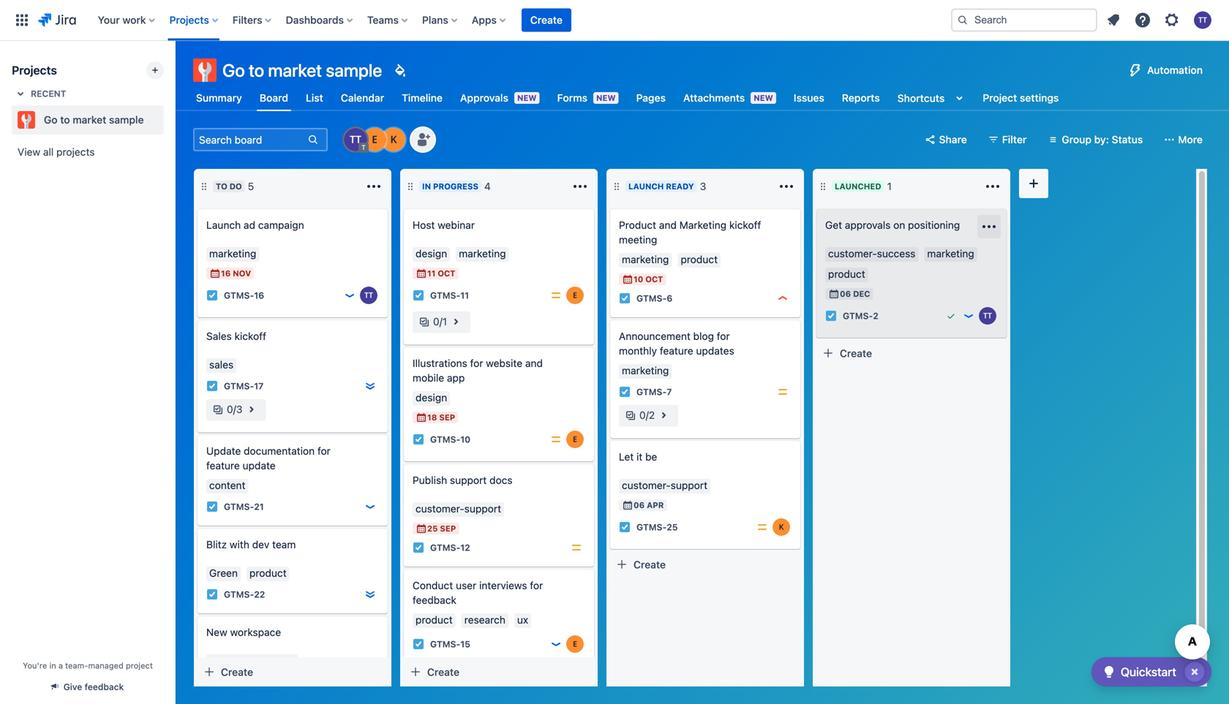 Task type: vqa. For each thing, say whether or not it's contained in the screenshot.
Build
no



Task type: describe. For each thing, give the bounding box(es) containing it.
support
[[450, 475, 487, 487]]

gtms-6
[[637, 293, 673, 304]]

monthly
[[619, 345, 657, 357]]

list link
[[303, 85, 326, 111]]

due date: 16 november 2023 image
[[209, 268, 221, 280]]

launch ad campaign
[[206, 219, 304, 231]]

due date: 11 october 2023 image
[[416, 268, 427, 280]]

create image for product
[[602, 199, 619, 217]]

0 horizontal spatial 25
[[427, 524, 438, 534]]

task image for gtms-25
[[619, 522, 631, 534]]

update
[[243, 460, 276, 472]]

1 vertical spatial to
[[60, 114, 70, 126]]

06 apr
[[634, 501, 664, 511]]

appswitcher icon image
[[13, 11, 31, 29]]

interviews
[[479, 580, 527, 592]]

0 vertical spatial 1
[[888, 180, 892, 193]]

1 vertical spatial 10
[[461, 435, 471, 445]]

documentation
[[244, 445, 315, 458]]

due date: 10 october 2023 image
[[622, 274, 634, 285]]

create image for blitz
[[189, 519, 206, 537]]

forms
[[557, 92, 588, 104]]

due date: 06 april 2024 image
[[622, 500, 634, 512]]

create for sales kickoff
[[221, 667, 253, 679]]

primary element
[[9, 0, 940, 41]]

apps button
[[468, 8, 512, 32]]

filter
[[1003, 134, 1027, 146]]

due date: 10 october 2023 element
[[622, 274, 663, 285]]

gtms- for gtms-22
[[224, 590, 254, 600]]

gtms-11
[[430, 291, 469, 301]]

for inside illustrations for website and mobile app
[[470, 358, 483, 370]]

due date: 10 october 2023 image
[[622, 274, 634, 285]]

filters button
[[228, 8, 277, 32]]

in
[[49, 662, 56, 671]]

0 / 3
[[227, 404, 243, 416]]

06 dec
[[840, 290, 871, 299]]

approvals
[[460, 92, 509, 104]]

due date: 11 october 2023 element
[[416, 268, 456, 280]]

eloisefrancis23 image for 11
[[567, 287, 584, 305]]

tab list containing board
[[184, 85, 1071, 111]]

for inside announcement blog for monthly feature updates
[[717, 331, 730, 343]]

create image for announcement
[[602, 310, 619, 328]]

create project image
[[149, 64, 161, 76]]

publish support docs
[[413, 475, 513, 487]]

conduct user interviews for feedback
[[413, 580, 543, 607]]

set project background image
[[391, 61, 409, 79]]

sep for illustrations
[[439, 413, 455, 423]]

create image for update
[[189, 425, 206, 443]]

and inside illustrations for website and mobile app
[[526, 358, 543, 370]]

Search field
[[952, 8, 1098, 32]]

show subtasks image for 2
[[655, 407, 673, 425]]

sales
[[206, 331, 232, 343]]

notifications image
[[1105, 11, 1123, 29]]

shortcuts
[[898, 92, 945, 104]]

give feedback button
[[43, 676, 133, 699]]

your
[[98, 14, 120, 26]]

status
[[1112, 134, 1144, 146]]

low image for gtms-16
[[344, 290, 356, 302]]

1 horizontal spatial 25
[[667, 523, 678, 533]]

gtms- for gtms-16
[[224, 291, 254, 301]]

gtms-6 link
[[637, 292, 673, 305]]

create button for illustrations for website and mobile app
[[404, 661, 594, 684]]

summary link
[[193, 85, 245, 111]]

give
[[64, 683, 82, 693]]

progress
[[433, 182, 479, 191]]

team-
[[65, 662, 88, 671]]

sales kickoff
[[206, 331, 266, 343]]

filters
[[233, 14, 263, 26]]

11 inside due date: 11 october 2023 element
[[427, 269, 436, 279]]

to
[[216, 182, 227, 191]]

timeline
[[402, 92, 443, 104]]

18 sep
[[427, 413, 455, 423]]

due date: 18 september 2023 element
[[416, 412, 455, 424]]

5
[[248, 180, 254, 193]]

host
[[413, 219, 435, 231]]

new for forms
[[597, 93, 616, 103]]

0 horizontal spatial 1
[[443, 316, 447, 328]]

0 vertical spatial medium image
[[777, 386, 789, 398]]

gtms-12
[[430, 543, 470, 553]]

16 inside 'gtms-16' link
[[254, 291, 264, 301]]

product
[[619, 219, 657, 231]]

high image
[[777, 293, 789, 305]]

host webinar
[[413, 219, 475, 231]]

oct for and
[[646, 275, 663, 284]]

dev
[[252, 539, 270, 551]]

team
[[272, 539, 296, 551]]

due date: 06 april 2024 image
[[622, 500, 634, 512]]

it
[[637, 451, 643, 463]]

show subtasks image for 3
[[243, 401, 260, 419]]

gtms-21 link
[[224, 501, 264, 514]]

gtms-16
[[224, 291, 264, 301]]

11 inside gtms-11 link
[[461, 291, 469, 301]]

projects
[[56, 146, 95, 158]]

due date: 11 october 2023 image
[[416, 268, 427, 280]]

automation image
[[1127, 61, 1145, 79]]

eloisefrancis23 image for 10
[[567, 431, 584, 449]]

show subtasks image for 1
[[447, 313, 465, 331]]

recent
[[31, 89, 66, 99]]

more
[[1179, 134, 1203, 146]]

pages link
[[634, 85, 669, 111]]

task image for gtms-21
[[206, 501, 218, 513]]

for inside conduct user interviews for feedback
[[530, 580, 543, 592]]

2 inside gtms-2 link
[[873, 311, 879, 321]]

0 horizontal spatial market
[[73, 114, 106, 126]]

gtms-12 link
[[430, 542, 470, 555]]

task image for gtms-17
[[206, 381, 218, 392]]

1 vertical spatial go to market sample
[[44, 114, 144, 126]]

0 horizontal spatial go
[[44, 114, 58, 126]]

eloisefrancis23 image for 24
[[360, 677, 378, 695]]

gtms-21
[[224, 502, 264, 512]]

project settings link
[[980, 85, 1062, 111]]

gtms- for gtms-24
[[224, 681, 254, 691]]

gtms- for gtms-2
[[843, 311, 873, 321]]

gtms-25
[[637, 523, 678, 533]]

card actions menu image
[[981, 218, 998, 236]]

gtms- for gtms-25
[[637, 523, 667, 533]]

0 / 2
[[640, 410, 655, 422]]

gtms-17 link
[[224, 380, 264, 393]]

reports
[[842, 92, 880, 104]]

column actions menu image for launch ad campaign
[[365, 178, 383, 195]]

gtms-10 link
[[430, 434, 471, 446]]

new for approvals
[[517, 93, 537, 103]]

banner containing your work
[[0, 0, 1230, 41]]

task image for gtms-24
[[206, 680, 218, 692]]

due date: 25 september 2023 element
[[416, 523, 456, 535]]

dashboards button
[[282, 8, 359, 32]]

0 for 0 / 2
[[640, 410, 646, 422]]

pages
[[637, 92, 666, 104]]

17
[[254, 381, 264, 392]]

create inside the primary element
[[531, 14, 563, 26]]

timeline link
[[399, 85, 446, 111]]

automation
[[1148, 64, 1203, 76]]

create image for new
[[189, 607, 206, 624]]

1 horizontal spatial market
[[268, 60, 322, 81]]

0 for 0 / 3
[[227, 404, 233, 416]]

for inside update documentation for feature update
[[318, 445, 331, 458]]

collapse recent projects image
[[12, 85, 29, 102]]

0 vertical spatial go to market sample
[[223, 60, 382, 81]]

0 horizontal spatial projects
[[12, 63, 57, 77]]

a
[[58, 662, 63, 671]]

filter button
[[982, 128, 1036, 152]]

gtms-22 link
[[224, 589, 265, 601]]

0 vertical spatial to
[[249, 60, 264, 81]]

and inside 'product and marketing kickoff meeting'
[[659, 219, 677, 231]]

gtms-7 link
[[637, 386, 672, 399]]

0 vertical spatial 10
[[634, 275, 644, 284]]

launched
[[835, 182, 882, 191]]

let
[[619, 451, 634, 463]]

gtms-22
[[224, 590, 265, 600]]

1 horizontal spatial sample
[[326, 60, 382, 81]]

create image for conduct
[[395, 560, 413, 578]]

0 / 1
[[433, 316, 447, 328]]

sidebar navigation image
[[160, 59, 192, 88]]

create image for let
[[602, 431, 619, 449]]

06 for 06 apr
[[634, 501, 645, 511]]

apps
[[472, 14, 497, 26]]

add to starred image
[[160, 111, 177, 129]]

teams button
[[363, 8, 414, 32]]

approvals
[[845, 219, 891, 231]]

gtms-15 link
[[430, 639, 471, 651]]



Task type: locate. For each thing, give the bounding box(es) containing it.
blitz
[[206, 539, 227, 551]]

1 horizontal spatial show subtasks image
[[447, 313, 465, 331]]

kickoff right sales on the top left of the page
[[235, 331, 266, 343]]

1 vertical spatial projects
[[12, 63, 57, 77]]

quickstart
[[1121, 666, 1177, 680]]

0 horizontal spatial kickoff
[[235, 331, 266, 343]]

1 horizontal spatial task image
[[413, 290, 425, 302]]

launch inside launch ready 3
[[629, 182, 664, 191]]

1 vertical spatial 11
[[461, 291, 469, 301]]

1 horizontal spatial 3
[[700, 180, 707, 193]]

go to market sample up the view all projects link
[[44, 114, 144, 126]]

0 horizontal spatial show subtasks image
[[243, 401, 260, 419]]

1 horizontal spatial 10
[[634, 275, 644, 284]]

banner
[[0, 0, 1230, 41]]

due date: 06 december 2023 element
[[829, 288, 871, 300]]

2 horizontal spatial /
[[646, 410, 649, 422]]

task image left gtms-21 link
[[206, 501, 218, 513]]

0 vertical spatial projects
[[170, 14, 209, 26]]

gtms- down 16 nov
[[224, 291, 254, 301]]

terry turtle image
[[360, 287, 378, 305]]

create down gtms-15 link
[[427, 667, 460, 679]]

1 vertical spatial eloisefrancis23 image
[[567, 636, 584, 654]]

announcement blog for monthly feature updates
[[619, 331, 735, 357]]

0 horizontal spatial launch
[[206, 219, 241, 231]]

1 vertical spatial 16
[[254, 291, 264, 301]]

1 horizontal spatial 06
[[840, 290, 851, 299]]

kendallparks02 image
[[773, 519, 791, 537]]

workspace
[[230, 627, 281, 639]]

create image up 'illustrations'
[[395, 337, 413, 355]]

sample
[[326, 60, 382, 81], [109, 114, 144, 126]]

0 horizontal spatial /
[[233, 404, 236, 416]]

and right product
[[659, 219, 677, 231]]

0 horizontal spatial 06
[[634, 501, 645, 511]]

0 horizontal spatial to
[[60, 114, 70, 126]]

docs
[[490, 475, 513, 487]]

create button inside the primary element
[[522, 8, 572, 32]]

new workspace
[[206, 627, 281, 639]]

create button for announcement blog for monthly feature updates
[[610, 553, 801, 577]]

/ down "gtms-17" link
[[233, 404, 236, 416]]

gtms- for gtms-6
[[637, 293, 667, 304]]

create button down gtms-25 link
[[610, 553, 801, 577]]

task image for gtms-6
[[619, 293, 631, 305]]

feature down announcement
[[660, 345, 694, 357]]

1 horizontal spatial and
[[659, 219, 677, 231]]

1
[[888, 180, 892, 193], [443, 316, 447, 328]]

3 for 0 / 3
[[236, 404, 243, 416]]

gtms-16 link
[[224, 289, 264, 302]]

jira image
[[38, 11, 76, 29], [38, 11, 76, 29]]

group by: status
[[1062, 134, 1144, 146]]

1 vertical spatial kickoff
[[235, 331, 266, 343]]

0 down "gtms-17" link
[[227, 404, 233, 416]]

16 inside due date: 16 november 2023 element
[[221, 269, 231, 279]]

create column image
[[1026, 175, 1043, 193]]

kickoff right the marketing
[[730, 219, 762, 231]]

gtms- down 25 sep at the bottom of the page
[[430, 543, 461, 553]]

feedback
[[413, 595, 457, 607], [85, 683, 124, 693]]

feature inside announcement blog for monthly feature updates
[[660, 345, 694, 357]]

go to market sample link
[[12, 105, 158, 135]]

settings
[[1020, 92, 1059, 104]]

projects
[[170, 14, 209, 26], [12, 63, 57, 77]]

task image for gtms-16
[[206, 290, 218, 302]]

2
[[873, 311, 879, 321], [649, 410, 655, 422]]

low image
[[344, 290, 356, 302], [963, 310, 975, 322], [365, 501, 376, 513], [550, 639, 562, 651], [344, 680, 356, 692]]

sample left add to starred icon in the top of the page
[[109, 114, 144, 126]]

feedback inside button
[[85, 683, 124, 693]]

task image for gtms-12
[[413, 542, 425, 554]]

0 horizontal spatial task image
[[206, 589, 218, 601]]

medium image for illustrations for website and mobile app
[[550, 434, 562, 446]]

1 horizontal spatial feature
[[660, 345, 694, 357]]

task image for gtms-15
[[413, 639, 425, 651]]

check image
[[1101, 664, 1118, 681]]

task image down due date: 16 november 2023 icon
[[206, 290, 218, 302]]

your work button
[[94, 8, 161, 32]]

go up "summary"
[[223, 60, 245, 81]]

create image for host
[[395, 199, 413, 217]]

announcement
[[619, 331, 691, 343]]

show subtasks image down "gtms-17" link
[[243, 401, 260, 419]]

campaign
[[258, 219, 304, 231]]

1 vertical spatial eloisefrancis23 image
[[360, 677, 378, 695]]

0 horizontal spatial oct
[[438, 269, 456, 279]]

you're
[[23, 662, 47, 671]]

1 horizontal spatial kickoff
[[730, 219, 762, 231]]

1 vertical spatial 1
[[443, 316, 447, 328]]

create down gtms-25 link
[[634, 559, 666, 571]]

dismiss quickstart image
[[1184, 661, 1207, 684]]

gtms- down 10 oct
[[637, 293, 667, 304]]

0 vertical spatial task image
[[413, 290, 425, 302]]

gtms- up new workspace
[[224, 590, 254, 600]]

create image up monthly
[[602, 310, 619, 328]]

gtms-11 link
[[430, 289, 469, 302]]

kickoff inside 'product and marketing kickoff meeting'
[[730, 219, 762, 231]]

0 horizontal spatial eloisefrancis23 image
[[360, 677, 378, 695]]

0 vertical spatial kickoff
[[730, 219, 762, 231]]

1 right launched
[[888, 180, 892, 193]]

to do 5
[[216, 180, 254, 193]]

new right approvals
[[517, 93, 537, 103]]

task image for gtms-22
[[206, 589, 218, 601]]

help image
[[1135, 11, 1152, 29]]

gtms- down conduct
[[430, 640, 461, 650]]

gtms- for gtms-11
[[430, 291, 461, 301]]

0 vertical spatial eloisefrancis23 image
[[567, 287, 584, 305]]

1 vertical spatial market
[[73, 114, 106, 126]]

blitz with dev team
[[206, 539, 296, 551]]

create image up the 'publish'
[[395, 455, 413, 472]]

1 horizontal spatial oct
[[646, 275, 663, 284]]

2 horizontal spatial show subtasks image
[[655, 407, 673, 425]]

launch for launch ready 3
[[629, 182, 664, 191]]

1 horizontal spatial 1
[[888, 180, 892, 193]]

projects up sidebar navigation icon
[[170, 14, 209, 26]]

market up the view all projects link
[[73, 114, 106, 126]]

0 vertical spatial medium image
[[550, 290, 562, 302]]

1 vertical spatial medium image
[[757, 522, 769, 534]]

new left issues link
[[754, 93, 774, 103]]

create button down workspace
[[198, 661, 388, 684]]

due date: 18 september 2023 image
[[416, 412, 427, 424], [416, 412, 427, 424]]

1 vertical spatial launch
[[206, 219, 241, 231]]

task image for gtms-10
[[413, 434, 425, 446]]

for right documentation
[[318, 445, 331, 458]]

0 horizontal spatial medium image
[[757, 522, 769, 534]]

gtms-25 link
[[637, 522, 678, 534]]

attachments
[[684, 92, 745, 104]]

you're in a team-managed project
[[23, 662, 153, 671]]

nov
[[233, 269, 251, 279]]

gtms- for gtms-7
[[637, 387, 667, 397]]

0 horizontal spatial 0
[[227, 404, 233, 416]]

0 horizontal spatial feedback
[[85, 683, 124, 693]]

create image for illustrations
[[395, 337, 413, 355]]

0 vertical spatial sep
[[439, 413, 455, 423]]

create image for sales
[[189, 310, 206, 328]]

on
[[894, 219, 906, 231]]

15
[[461, 640, 471, 650]]

1 horizontal spatial 11
[[461, 291, 469, 301]]

new right forms
[[597, 93, 616, 103]]

06 inside the due date: 06 april 2024 element
[[634, 501, 645, 511]]

gtms- down new workspace
[[224, 681, 254, 691]]

feature
[[660, 345, 694, 357], [206, 460, 240, 472]]

update
[[206, 445, 241, 458]]

market up "list"
[[268, 60, 322, 81]]

gtms- for gtms-10
[[430, 435, 461, 445]]

column actions menu image for product and marketing kickoff meeting
[[778, 178, 796, 195]]

0 for 0 / 1
[[433, 316, 440, 328]]

eloisefrancis23 image
[[567, 287, 584, 305], [567, 636, 584, 654]]

1 horizontal spatial eloisefrancis23 image
[[567, 431, 584, 449]]

for left website
[[470, 358, 483, 370]]

illustrations for website and mobile app
[[413, 358, 543, 384]]

1 eloisefrancis23 image from the top
[[567, 287, 584, 305]]

add people image
[[414, 131, 432, 149]]

conduct
[[413, 580, 453, 592]]

app
[[447, 372, 465, 384]]

sep for publish
[[440, 524, 456, 534]]

create image for get
[[808, 199, 826, 217]]

blog
[[694, 331, 714, 343]]

column actions menu image up card actions menu icon
[[985, 178, 1002, 195]]

do
[[230, 182, 242, 191]]

show subtasks image down 7
[[655, 407, 673, 425]]

1 vertical spatial medium image
[[550, 434, 562, 446]]

create button
[[522, 8, 572, 32], [817, 342, 1007, 365], [610, 553, 801, 577], [198, 661, 388, 684], [404, 661, 594, 684]]

0 horizontal spatial 16
[[221, 269, 231, 279]]

go down 'recent' on the left top of the page
[[44, 114, 58, 126]]

task image down due date: 11 october 2023 icon
[[413, 290, 425, 302]]

task image down due date: 06 december 2023 element on the right
[[826, 310, 837, 322]]

3 for launch ready 3
[[700, 180, 707, 193]]

column actions menu image left launched
[[778, 178, 796, 195]]

your profile and settings image
[[1195, 11, 1212, 29]]

task image for gtms-7
[[619, 386, 631, 398]]

0 down gtms-11 link
[[433, 316, 440, 328]]

3 column actions menu image from the left
[[985, 178, 1002, 195]]

list
[[306, 92, 323, 104]]

create image
[[189, 199, 206, 217], [395, 199, 413, 217], [602, 199, 619, 217], [189, 519, 206, 537], [395, 560, 413, 578], [189, 607, 206, 624]]

1 vertical spatial 3
[[236, 404, 243, 416]]

feedback down managed
[[85, 683, 124, 693]]

0 vertical spatial go
[[223, 60, 245, 81]]

0 vertical spatial feedback
[[413, 595, 457, 607]]

1 vertical spatial 2
[[649, 410, 655, 422]]

terry turtle image
[[979, 307, 997, 325]]

gtms- down 06 dec
[[843, 311, 873, 321]]

create image up "let"
[[602, 431, 619, 449]]

gtms- up with
[[224, 502, 254, 512]]

1 horizontal spatial launch
[[629, 182, 664, 191]]

0 vertical spatial 11
[[427, 269, 436, 279]]

project
[[983, 92, 1018, 104]]

1 horizontal spatial 16
[[254, 291, 264, 301]]

1 column actions menu image from the left
[[365, 178, 383, 195]]

0 horizontal spatial 2
[[649, 410, 655, 422]]

0 vertical spatial and
[[659, 219, 677, 231]]

plans
[[422, 14, 449, 26]]

3 right ready at top right
[[700, 180, 707, 193]]

1 vertical spatial go
[[44, 114, 58, 126]]

0 vertical spatial 06
[[840, 290, 851, 299]]

launch left the ad
[[206, 219, 241, 231]]

create for announcement blog for monthly feature updates
[[634, 559, 666, 571]]

due date: 16 november 2023 element
[[209, 268, 251, 280]]

06 inside due date: 06 december 2023 element
[[840, 290, 851, 299]]

1 vertical spatial feature
[[206, 460, 240, 472]]

task image left the gtms-7 link
[[619, 386, 631, 398]]

25 sep
[[427, 524, 456, 534]]

done image
[[946, 310, 957, 322], [946, 310, 957, 322]]

summary
[[196, 92, 242, 104]]

10 oct
[[634, 275, 663, 284]]

for right interviews
[[530, 580, 543, 592]]

1 horizontal spatial to
[[249, 60, 264, 81]]

create image up sales on the top left of the page
[[189, 310, 206, 328]]

1 horizontal spatial feedback
[[413, 595, 457, 607]]

create image for launch
[[189, 199, 206, 217]]

gtms- for gtms-21
[[224, 502, 254, 512]]

gtms- for gtms-15
[[430, 640, 461, 650]]

task image for gtms-11
[[413, 290, 425, 302]]

low image for gtms-24
[[344, 680, 356, 692]]

due date: 06 april 2024 element
[[622, 500, 664, 512]]

task image
[[206, 290, 218, 302], [619, 293, 631, 305], [826, 310, 837, 322], [206, 381, 218, 392], [619, 386, 631, 398], [413, 434, 425, 446], [206, 501, 218, 513], [619, 522, 631, 534], [413, 542, 425, 554], [413, 639, 425, 651], [206, 680, 218, 692]]

settings image
[[1164, 11, 1181, 29]]

group
[[1062, 134, 1092, 146]]

11
[[427, 269, 436, 279], [461, 291, 469, 301]]

medium image
[[777, 386, 789, 398], [757, 522, 769, 534]]

1 horizontal spatial go to market sample
[[223, 60, 382, 81]]

0 horizontal spatial 10
[[461, 435, 471, 445]]

7
[[667, 387, 672, 397]]

to down 'recent' on the left top of the page
[[60, 114, 70, 126]]

project
[[126, 662, 153, 671]]

low image for gtms-15
[[550, 639, 562, 651]]

tab list
[[184, 85, 1071, 111]]

/ for 2
[[646, 410, 649, 422]]

06 for 06 dec
[[840, 290, 851, 299]]

0 horizontal spatial go to market sample
[[44, 114, 144, 126]]

task image down due date: 10 october 2023 icon
[[619, 293, 631, 305]]

view
[[18, 146, 40, 158]]

task image left "gtms-17" link
[[206, 381, 218, 392]]

sample up calendar
[[326, 60, 382, 81]]

lowest image
[[365, 381, 376, 392]]

0 horizontal spatial and
[[526, 358, 543, 370]]

calendar
[[341, 92, 384, 104]]

06 left apr
[[634, 501, 645, 511]]

be
[[646, 451, 658, 463]]

lowest image
[[365, 589, 376, 601]]

24
[[254, 681, 266, 691]]

gtms-2
[[843, 311, 879, 321]]

16 nov
[[221, 269, 251, 279]]

for up updates at the right of page
[[717, 331, 730, 343]]

/ for 1
[[440, 316, 443, 328]]

2 eloisefrancis23 image from the top
[[567, 636, 584, 654]]

gtms-24
[[224, 681, 266, 691]]

gtms- for gtms-17
[[224, 381, 254, 392]]

oct up "gtms-6"
[[646, 275, 663, 284]]

0 horizontal spatial column actions menu image
[[365, 178, 383, 195]]

create right apps "popup button" on the left of page
[[531, 14, 563, 26]]

gtms- down 18 sep
[[430, 435, 461, 445]]

0 vertical spatial eloisefrancis23 image
[[567, 431, 584, 449]]

column actions menu image
[[365, 178, 383, 195], [778, 178, 796, 195], [985, 178, 1002, 195]]

06 left dec
[[840, 290, 851, 299]]

feature inside update documentation for feature update
[[206, 460, 240, 472]]

more button
[[1158, 128, 1212, 152]]

eloisefrancis23 image for 15
[[567, 636, 584, 654]]

oct up 'gtms-11'
[[438, 269, 456, 279]]

2 vertical spatial medium image
[[571, 542, 583, 554]]

due date: 06 december 2023 image
[[829, 288, 840, 300], [829, 288, 840, 300]]

/
[[440, 316, 443, 328], [233, 404, 236, 416], [646, 410, 649, 422]]

new left workspace
[[206, 627, 227, 639]]

calendar link
[[338, 85, 387, 111]]

3 down "gtms-17" link
[[236, 404, 243, 416]]

1 vertical spatial sep
[[440, 524, 456, 534]]

feedback down conduct
[[413, 595, 457, 607]]

1 horizontal spatial column actions menu image
[[778, 178, 796, 195]]

create button down gtms-2 link
[[817, 342, 1007, 365]]

22
[[254, 590, 265, 600]]

task image down due date: 06 april 2024 icon
[[619, 522, 631, 534]]

your work
[[98, 14, 146, 26]]

projects inside popup button
[[170, 14, 209, 26]]

1 vertical spatial and
[[526, 358, 543, 370]]

gtms- down 06 apr
[[637, 523, 667, 533]]

Search board text field
[[195, 130, 306, 150]]

task image left gtms-22 'link'
[[206, 589, 218, 601]]

gtms-15
[[430, 640, 471, 650]]

create down gtms-2 link
[[840, 348, 873, 360]]

gtms- up 0 / 3
[[224, 381, 254, 392]]

/ down the gtms-7 link
[[646, 410, 649, 422]]

dec
[[854, 290, 871, 299]]

create image up "update"
[[189, 425, 206, 443]]

sep up gtms-12
[[440, 524, 456, 534]]

apr
[[647, 501, 664, 511]]

updates
[[696, 345, 735, 357]]

oct for webinar
[[438, 269, 456, 279]]

0 down the gtms-7 link
[[640, 410, 646, 422]]

sep right 18
[[439, 413, 455, 423]]

gtms-
[[224, 291, 254, 301], [430, 291, 461, 301], [637, 293, 667, 304], [843, 311, 873, 321], [224, 381, 254, 392], [637, 387, 667, 397], [430, 435, 461, 445], [224, 502, 254, 512], [637, 523, 667, 533], [430, 543, 461, 553], [224, 590, 254, 600], [430, 640, 461, 650], [224, 681, 254, 691]]

show subtasks image
[[447, 313, 465, 331], [243, 401, 260, 419], [655, 407, 673, 425]]

create up gtms-24
[[221, 667, 253, 679]]

1 horizontal spatial 0
[[433, 316, 440, 328]]

feature down "update"
[[206, 460, 240, 472]]

create button down 15
[[404, 661, 594, 684]]

1 horizontal spatial 2
[[873, 311, 879, 321]]

due date: 16 november 2023 image
[[209, 268, 221, 280]]

task image down due date: 25 september 2023 element
[[413, 542, 425, 554]]

1 vertical spatial feedback
[[85, 683, 124, 693]]

2 horizontal spatial 0
[[640, 410, 646, 422]]

0 horizontal spatial 3
[[236, 404, 243, 416]]

shortcuts button
[[895, 85, 972, 111]]

product and marketing kickoff meeting
[[619, 219, 762, 246]]

2 column actions menu image from the left
[[778, 178, 796, 195]]

0 horizontal spatial feature
[[206, 460, 240, 472]]

create button for sales kickoff
[[198, 661, 388, 684]]

0 vertical spatial sample
[[326, 60, 382, 81]]

launch for launch ad campaign
[[206, 219, 241, 231]]

to up board
[[249, 60, 264, 81]]

gtms- up 0 / 2
[[637, 387, 667, 397]]

go to market sample up "list"
[[223, 60, 382, 81]]

launched 1
[[835, 180, 892, 193]]

feedback inside conduct user interviews for feedback
[[413, 595, 457, 607]]

1 horizontal spatial medium image
[[777, 386, 789, 398]]

and right website
[[526, 358, 543, 370]]

show subtasks image down gtms-11 link
[[447, 313, 465, 331]]

1 horizontal spatial /
[[440, 316, 443, 328]]

create image
[[808, 199, 826, 217], [189, 310, 206, 328], [602, 310, 619, 328], [395, 337, 413, 355], [189, 425, 206, 443], [602, 431, 619, 449], [395, 455, 413, 472]]

create image up get
[[808, 199, 826, 217]]

1 down gtms-11 link
[[443, 316, 447, 328]]

launch left ready at top right
[[629, 182, 664, 191]]

search image
[[957, 14, 969, 26]]

gtms- inside 'link'
[[224, 590, 254, 600]]

1 horizontal spatial go
[[223, 60, 245, 81]]

column actions menu image
[[572, 178, 589, 195]]

task image for gtms-2
[[826, 310, 837, 322]]

view all projects link
[[12, 139, 164, 165]]

task image
[[413, 290, 425, 302], [206, 589, 218, 601]]

gtms- down 11 oct
[[430, 291, 461, 301]]

create button right apps "popup button" on the left of page
[[522, 8, 572, 32]]

and
[[659, 219, 677, 231], [526, 358, 543, 370]]

create
[[531, 14, 563, 26], [840, 348, 873, 360], [634, 559, 666, 571], [221, 667, 253, 679], [427, 667, 460, 679]]

2 horizontal spatial column actions menu image
[[985, 178, 1002, 195]]

/ down gtms-11 link
[[440, 316, 443, 328]]

quickstart button
[[1092, 658, 1212, 687]]

eloisefrancis23 image
[[567, 431, 584, 449], [360, 677, 378, 695]]

medium image
[[550, 290, 562, 302], [550, 434, 562, 446], [571, 542, 583, 554]]

6
[[667, 293, 673, 304]]

create image for publish
[[395, 455, 413, 472]]

0 vertical spatial 2
[[873, 311, 879, 321]]

kickoff
[[730, 219, 762, 231], [235, 331, 266, 343]]

0 vertical spatial feature
[[660, 345, 694, 357]]

column actions menu image left in
[[365, 178, 383, 195]]

new for attachments
[[754, 93, 774, 103]]

task image left gtms-15 link
[[413, 639, 425, 651]]

get
[[826, 219, 843, 231]]

1 vertical spatial 06
[[634, 501, 645, 511]]

1 vertical spatial task image
[[206, 589, 218, 601]]

due date: 25 september 2023 image
[[416, 523, 427, 535], [416, 523, 427, 535]]

0 vertical spatial 16
[[221, 269, 231, 279]]

0 horizontal spatial sample
[[109, 114, 144, 126]]

medium image for host webinar
[[550, 290, 562, 302]]

/ for 3
[[233, 404, 236, 416]]

0 vertical spatial market
[[268, 60, 322, 81]]

1 horizontal spatial projects
[[170, 14, 209, 26]]

board
[[260, 92, 288, 104]]

create for illustrations for website and mobile app
[[427, 667, 460, 679]]

projects up collapse recent projects 'icon'
[[12, 63, 57, 77]]

task image down due date: 18 september 2023 element
[[413, 434, 425, 446]]

task image left gtms-24 link at the bottom of page
[[206, 680, 218, 692]]

plans button
[[418, 8, 463, 32]]

0 vertical spatial 3
[[700, 180, 707, 193]]

gtms- for gtms-12
[[430, 543, 461, 553]]



